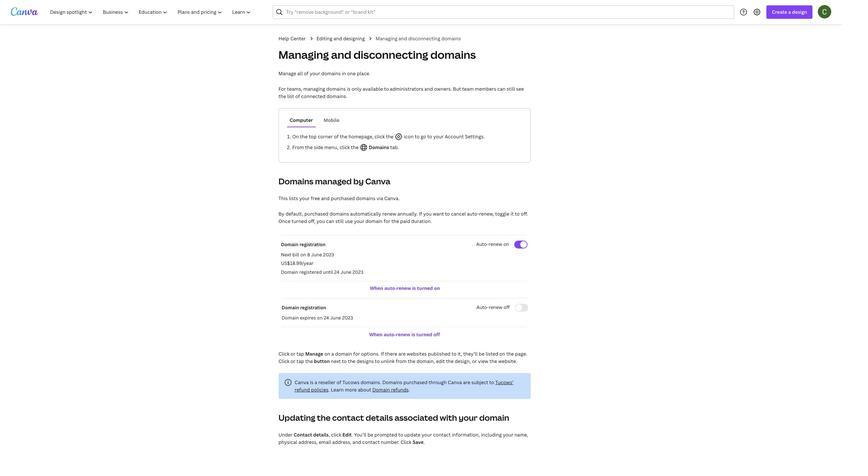Task type: vqa. For each thing, say whether or not it's contained in the screenshot.
bottommost can
yes



Task type: locate. For each thing, give the bounding box(es) containing it.
if inside by default, purchased domains automatically renew annually. if you want to cancel auto-renew, toggle it to off. once turned off, you can still use your domain for the paid duration.
[[419, 211, 423, 217]]

if up duration.
[[419, 211, 423, 217]]

update
[[405, 432, 421, 439]]

are left subject
[[464, 380, 471, 386]]

click right ,
[[331, 432, 342, 439]]

0 vertical spatial still
[[507, 86, 516, 92]]

0 vertical spatial domains.
[[327, 93, 348, 100]]

click for from the side menu, click the
[[340, 144, 350, 151]]

2 horizontal spatial a
[[789, 9, 792, 15]]

lists
[[289, 196, 298, 202]]

2 vertical spatial click
[[331, 432, 342, 439]]

0 vertical spatial be
[[479, 351, 485, 358]]

including
[[481, 432, 502, 439]]

are
[[399, 351, 406, 358], [464, 380, 471, 386]]

to right want
[[446, 211, 450, 217]]

unlink
[[381, 359, 395, 365]]

1 horizontal spatial details
[[366, 413, 393, 424]]

click for under contact details , click edit
[[331, 432, 342, 439]]

domain inside on a domain for options. if there are websites published to it, they'll be listed on the page. click or tap the
[[335, 351, 353, 358]]

for inside on a domain for options. if there are websites published to it, they'll be listed on the page. click or tap the
[[354, 351, 360, 358]]

1 vertical spatial purchased
[[305, 211, 329, 217]]

on up website.
[[500, 351, 506, 358]]

domains
[[442, 35, 461, 42], [431, 47, 476, 62], [322, 70, 341, 77], [327, 86, 346, 92], [356, 196, 376, 202], [330, 211, 349, 217]]

the up website.
[[507, 351, 514, 358]]

disconnecting
[[409, 35, 441, 42], [354, 47, 429, 62]]

editing
[[317, 35, 333, 42]]

and inside . you'll be prompted to update your contact information, including your name, physical address, email address, and contact number. click
[[353, 440, 361, 446]]

1 vertical spatial click
[[279, 359, 290, 365]]

be inside . you'll be prompted to update your contact information, including your name, physical address, email address, and contact number. click
[[368, 432, 374, 439]]

address,
[[299, 440, 318, 446], [333, 440, 352, 446]]

a up 'policies'
[[315, 380, 318, 386]]

domains
[[368, 144, 389, 151], [279, 176, 314, 187], [383, 380, 403, 386]]

by default, purchased domains automatically renew annually. if you want to cancel auto-renew, toggle it to off. once turned off, you can still use your domain for the paid duration.
[[279, 211, 529, 225]]

1 vertical spatial disconnecting
[[354, 47, 429, 62]]

2 horizontal spatial canva
[[448, 380, 462, 386]]

1 vertical spatial click
[[340, 144, 350, 151]]

canva.
[[385, 196, 400, 202]]

icon
[[404, 134, 414, 140]]

0 vertical spatial is
[[347, 86, 351, 92]]

still left use
[[336, 218, 344, 225]]

still inside for teams, managing domains is only available to administrators and owners. but team members can still see the list of connected domains.
[[507, 86, 516, 92]]

1 vertical spatial if
[[381, 351, 384, 358]]

contact down with
[[434, 432, 451, 439]]

to right next
[[342, 359, 347, 365]]

domains. inside for teams, managing domains is only available to administrators and owners. but team members can still see the list of connected domains.
[[327, 93, 348, 100]]

. down reseller
[[329, 387, 330, 394]]

to inside for teams, managing domains is only available to administrators and owners. but team members can still see the list of connected domains.
[[384, 86, 389, 92]]

canva up via
[[366, 176, 391, 187]]

0 horizontal spatial be
[[368, 432, 374, 439]]

2 tap from the top
[[297, 359, 304, 365]]

1 horizontal spatial be
[[479, 351, 485, 358]]

details
[[366, 413, 393, 424], [314, 432, 329, 439]]

the left "homepage,"
[[340, 134, 348, 140]]

details up prompted
[[366, 413, 393, 424]]

0 horizontal spatial details
[[314, 432, 329, 439]]

0 vertical spatial manage
[[279, 70, 296, 77]]

designing
[[344, 35, 365, 42]]

1 horizontal spatial are
[[464, 380, 471, 386]]

1 vertical spatial be
[[368, 432, 374, 439]]

1 horizontal spatial for
[[384, 218, 391, 225]]

still
[[507, 86, 516, 92], [336, 218, 344, 225]]

. inside . you'll be prompted to update your contact information, including your name, physical address, email address, and contact number. click
[[352, 432, 353, 439]]

domains inside for teams, managing domains is only available to administrators and owners. but team members can still see the list of connected domains.
[[327, 86, 346, 92]]

0 horizontal spatial on
[[325, 351, 331, 358]]

0 horizontal spatial managing
[[279, 47, 329, 62]]

one
[[348, 70, 356, 77]]

0 vertical spatial click
[[279, 351, 290, 358]]

is left only
[[347, 86, 351, 92]]

domains up lists
[[279, 176, 314, 187]]

free
[[311, 196, 320, 202]]

0 horizontal spatial address,
[[299, 440, 318, 446]]

to left go at the top
[[415, 134, 420, 140]]

1 horizontal spatial is
[[347, 86, 351, 92]]

1 horizontal spatial on
[[500, 351, 506, 358]]

1 horizontal spatial a
[[332, 351, 334, 358]]

managing down center
[[279, 47, 329, 62]]

on up button
[[325, 351, 331, 358]]

domains managed by canva
[[279, 176, 391, 187]]

purchased up off,
[[305, 211, 329, 217]]

only
[[352, 86, 362, 92]]

a up next
[[332, 351, 334, 358]]

contact down you'll
[[363, 440, 380, 446]]

if left there
[[381, 351, 384, 358]]

canva right through
[[448, 380, 462, 386]]

1 vertical spatial is
[[310, 380, 314, 386]]

1 horizontal spatial domain
[[366, 218, 383, 225]]

for
[[384, 218, 391, 225], [354, 351, 360, 358]]

is up 'policies'
[[310, 380, 314, 386]]

0 vertical spatial for
[[384, 218, 391, 225]]

manage left 'all'
[[279, 70, 296, 77]]

0 vertical spatial tap
[[297, 351, 304, 358]]

2 address, from the left
[[333, 440, 352, 446]]

for down renew at left top
[[384, 218, 391, 225]]

1 horizontal spatial you
[[424, 211, 432, 217]]

to right "it" at the top
[[515, 211, 520, 217]]

0 horizontal spatial can
[[326, 218, 335, 225]]

for inside by default, purchased domains automatically renew annually. if you want to cancel auto-renew, toggle it to off. once turned off, you can still use your domain for the paid duration.
[[384, 218, 391, 225]]

0 horizontal spatial you
[[317, 218, 325, 225]]

the right edit at the bottom right of the page
[[447, 359, 454, 365]]

managing right designing
[[376, 35, 398, 42]]

a left the design
[[789, 9, 792, 15]]

1 vertical spatial a
[[332, 351, 334, 358]]

your down "automatically"
[[354, 218, 365, 225]]

about
[[358, 387, 372, 394]]

you
[[424, 211, 432, 217], [317, 218, 325, 225]]

mobile
[[324, 117, 340, 123]]

renew
[[383, 211, 397, 217]]

managing
[[376, 35, 398, 42], [279, 47, 329, 62]]

administrators
[[390, 86, 424, 92]]

to left update
[[399, 432, 404, 439]]

still left see
[[507, 86, 516, 92]]

options.
[[362, 351, 380, 358]]

1 horizontal spatial address,
[[333, 440, 352, 446]]

there
[[386, 351, 398, 358]]

domains.
[[327, 93, 348, 100], [361, 380, 382, 386]]

0 vertical spatial domain
[[366, 218, 383, 225]]

contact up edit
[[333, 413, 364, 424]]

tucows'
[[496, 380, 514, 386]]

go
[[421, 134, 427, 140]]

on
[[325, 351, 331, 358], [500, 351, 506, 358]]

purchased
[[331, 196, 355, 202], [305, 211, 329, 217], [404, 380, 428, 386]]

details up email
[[314, 432, 329, 439]]

homepage,
[[349, 134, 374, 140]]

be up "view"
[[479, 351, 485, 358]]

1 vertical spatial you
[[317, 218, 325, 225]]

the down for
[[279, 93, 286, 100]]

1 vertical spatial can
[[326, 218, 335, 225]]

are inside on a domain for options. if there are websites published to it, they'll be listed on the page. click or tap the
[[399, 351, 406, 358]]

can inside for teams, managing domains is only available to administrators and owners. but team members can still see the list of connected domains.
[[498, 86, 506, 92]]

click
[[279, 351, 290, 358], [279, 359, 290, 365], [401, 440, 412, 446]]

tap inside on a domain for options. if there are websites published to it, they'll be listed on the page. click or tap the
[[297, 359, 304, 365]]

a inside 'create a design' dropdown button
[[789, 9, 792, 15]]

0 vertical spatial managing and disconnecting domains
[[376, 35, 461, 42]]

you up duration.
[[424, 211, 432, 217]]

paid
[[401, 218, 411, 225]]

for up designs
[[354, 351, 360, 358]]

your up save .
[[422, 432, 432, 439]]

a for on
[[332, 351, 334, 358]]

1 horizontal spatial can
[[498, 86, 506, 92]]

domains. right connected
[[327, 93, 348, 100]]

canva is a reseller of tucows domains. domains purchased through canva are subject to
[[295, 380, 496, 386]]

domains down "homepage,"
[[368, 144, 389, 151]]

canva up refund
[[295, 380, 309, 386]]

through
[[429, 380, 447, 386]]

can right "members"
[[498, 86, 506, 92]]

0 vertical spatial if
[[419, 211, 423, 217]]

cancel
[[451, 211, 466, 217]]

or
[[291, 351, 296, 358], [291, 359, 296, 365], [473, 359, 477, 365]]

by
[[279, 211, 285, 217]]

under
[[279, 432, 293, 439]]

0 vertical spatial domains
[[368, 144, 389, 151]]

next
[[331, 359, 341, 365]]

domain up the including
[[480, 413, 510, 424]]

are up from at bottom
[[399, 351, 406, 358]]

1 vertical spatial domain
[[335, 351, 353, 358]]

to inside . you'll be prompted to update your contact information, including your name, physical address, email address, and contact number. click
[[399, 432, 404, 439]]

1 horizontal spatial domains.
[[361, 380, 382, 386]]

be right you'll
[[368, 432, 374, 439]]

0 vertical spatial can
[[498, 86, 506, 92]]

1 vertical spatial still
[[336, 218, 344, 225]]

annually.
[[398, 211, 418, 217]]

. left you'll
[[352, 432, 353, 439]]

computer
[[290, 117, 313, 123]]

websites
[[407, 351, 427, 358]]

the left side at the top
[[305, 144, 313, 151]]

0 vertical spatial you
[[424, 211, 432, 217]]

under contact details , click edit
[[279, 432, 352, 439]]

the inside for teams, managing domains is only available to administrators and owners. but team members can still see the list of connected domains.
[[279, 93, 286, 100]]

your inside by default, purchased domains automatically renew annually. if you want to cancel auto-renew, toggle it to off. once turned off, you can still use your domain for the paid duration.
[[354, 218, 365, 225]]

editing and designing link
[[317, 35, 365, 42]]

can right off,
[[326, 218, 335, 225]]

is inside for teams, managing domains is only available to administrators and owners. but team members can still see the list of connected domains.
[[347, 86, 351, 92]]

contact
[[333, 413, 364, 424], [434, 432, 451, 439], [363, 440, 380, 446]]

2 vertical spatial a
[[315, 380, 318, 386]]

domain up next
[[335, 351, 353, 358]]

be
[[479, 351, 485, 358], [368, 432, 374, 439]]

from
[[396, 359, 407, 365]]

policies
[[311, 387, 329, 394]]

and
[[334, 35, 342, 42], [399, 35, 408, 42], [331, 47, 352, 62], [425, 86, 433, 92], [321, 196, 330, 202], [353, 440, 361, 446]]

to right subject
[[490, 380, 495, 386]]

1 vertical spatial for
[[354, 351, 360, 358]]

1 horizontal spatial still
[[507, 86, 516, 92]]

purchased up refunds
[[404, 380, 428, 386]]

to left 'it,'
[[452, 351, 457, 358]]

the left designs
[[348, 359, 356, 365]]

0 horizontal spatial purchased
[[305, 211, 329, 217]]

create a design
[[773, 9, 808, 15]]

but
[[453, 86, 462, 92]]

click down on the top corner of the homepage, click the
[[340, 144, 350, 151]]

click right "homepage,"
[[375, 134, 385, 140]]

you right off,
[[317, 218, 325, 225]]

of
[[304, 70, 309, 77], [296, 93, 300, 100], [334, 134, 339, 140], [337, 380, 342, 386]]

the down renew at left top
[[392, 218, 399, 225]]

it
[[511, 211, 514, 217]]

1 vertical spatial domains
[[279, 176, 314, 187]]

owners.
[[435, 86, 452, 92]]

number.
[[381, 440, 400, 446]]

the inside by default, purchased domains automatically renew annually. if you want to cancel auto-renew, toggle it to off. once turned off, you can still use your domain for the paid duration.
[[392, 218, 399, 225]]

settings.
[[465, 134, 485, 140]]

2 horizontal spatial purchased
[[404, 380, 428, 386]]

0 horizontal spatial domains.
[[327, 93, 348, 100]]

of right corner on the top left of page
[[334, 134, 339, 140]]

design
[[793, 9, 808, 15]]

1 vertical spatial tap
[[297, 359, 304, 365]]

address, down edit
[[333, 440, 352, 446]]

domain down "automatically"
[[366, 218, 383, 225]]

with
[[440, 413, 458, 424]]

1 horizontal spatial managing
[[376, 35, 398, 42]]

1 horizontal spatial manage
[[306, 351, 324, 358]]

1 vertical spatial domains.
[[361, 380, 382, 386]]

2 vertical spatial click
[[401, 440, 412, 446]]

domains up domain refunds link
[[383, 380, 403, 386]]

2 horizontal spatial domain
[[480, 413, 510, 424]]

a inside on a domain for options. if there are websites published to it, they'll be listed on the page. click or tap the
[[332, 351, 334, 358]]

1 vertical spatial contact
[[434, 432, 451, 439]]

0 horizontal spatial domain
[[335, 351, 353, 358]]

duration.
[[412, 218, 432, 225]]

purchased inside by default, purchased domains automatically renew annually. if you want to cancel auto-renew, toggle it to off. once turned off, you can still use your domain for the paid duration.
[[305, 211, 329, 217]]

2 on from the left
[[500, 351, 506, 358]]

manage up button
[[306, 351, 324, 358]]

0 vertical spatial purchased
[[331, 196, 355, 202]]

domain
[[366, 218, 383, 225], [335, 351, 353, 358], [480, 413, 510, 424]]

domains. up . learn more about domain refunds .
[[361, 380, 382, 386]]

1 horizontal spatial if
[[419, 211, 423, 217]]

your right go at the top
[[434, 134, 444, 140]]

. learn more about domain refunds .
[[329, 387, 410, 394]]

0 horizontal spatial are
[[399, 351, 406, 358]]

0 vertical spatial are
[[399, 351, 406, 358]]

0 horizontal spatial is
[[310, 380, 314, 386]]

1 vertical spatial manage
[[306, 351, 324, 358]]

the right on
[[300, 134, 308, 140]]

of right list
[[296, 93, 300, 100]]

purchased down domains managed by canva
[[331, 196, 355, 202]]

0 horizontal spatial for
[[354, 351, 360, 358]]

to right available
[[384, 86, 389, 92]]

button next to the designs to unlink from the domain, edit the design, or view the website.
[[314, 359, 518, 365]]

Try "remove background" or "brand kit" search field
[[287, 6, 731, 19]]

address, down the contact
[[299, 440, 318, 446]]

you'll
[[354, 432, 367, 439]]

1 vertical spatial are
[[464, 380, 471, 386]]

managed
[[315, 176, 352, 187]]

off.
[[521, 211, 529, 217]]

0 horizontal spatial if
[[381, 351, 384, 358]]

0 horizontal spatial a
[[315, 380, 318, 386]]

0 vertical spatial a
[[789, 9, 792, 15]]

canva
[[366, 176, 391, 187], [295, 380, 309, 386], [448, 380, 462, 386]]

0 horizontal spatial still
[[336, 218, 344, 225]]

your left free
[[300, 196, 310, 202]]

. down canva is a reseller of tucows domains. domains purchased through canva are subject to
[[409, 387, 410, 394]]

auto-
[[468, 211, 480, 217]]



Task type: describe. For each thing, give the bounding box(es) containing it.
your right 'all'
[[310, 70, 320, 77]]

2 vertical spatial domain
[[480, 413, 510, 424]]

refund
[[295, 387, 310, 394]]

turned
[[292, 218, 307, 225]]

physical
[[279, 440, 298, 446]]

0 horizontal spatial canva
[[295, 380, 309, 386]]

be inside on a domain for options. if there are websites published to it, they'll be listed on the page. click or tap the
[[479, 351, 485, 358]]

off,
[[308, 218, 316, 225]]

screenshot showing how auto-renew looks like when turned on or off. image
[[279, 234, 531, 343]]

2 vertical spatial domains
[[383, 380, 403, 386]]

edit
[[436, 359, 445, 365]]

the down click or tap manage
[[306, 359, 313, 365]]

1 horizontal spatial purchased
[[331, 196, 355, 202]]

all
[[298, 70, 303, 77]]

1 address, from the left
[[299, 440, 318, 446]]

published
[[428, 351, 451, 358]]

renew,
[[480, 211, 495, 217]]

email
[[319, 440, 331, 446]]

this lists your free and purchased domains via canva.
[[279, 196, 400, 202]]

of inside for teams, managing domains is only available to administrators and owners. but team members can still see the list of connected domains.
[[296, 93, 300, 100]]

christina overa image
[[819, 5, 832, 18]]

tucows
[[343, 380, 360, 386]]

of up "learn"
[[337, 380, 342, 386]]

the down websites
[[408, 359, 416, 365]]

1 on from the left
[[325, 351, 331, 358]]

contact
[[294, 432, 312, 439]]

the up tab.
[[386, 134, 394, 140]]

the down listed
[[490, 359, 498, 365]]

domains for domains
[[368, 144, 389, 151]]

create
[[773, 9, 788, 15]]

updating the contact details associated with your domain
[[279, 413, 510, 424]]

0 vertical spatial contact
[[333, 413, 364, 424]]

view
[[479, 359, 489, 365]]

create a design button
[[767, 5, 813, 19]]

want
[[433, 211, 444, 217]]

1 vertical spatial details
[[314, 432, 329, 439]]

from the side menu, click the
[[293, 144, 360, 151]]

to right go at the top
[[428, 134, 433, 140]]

listed
[[486, 351, 499, 358]]

0 horizontal spatial manage
[[279, 70, 296, 77]]

from
[[293, 144, 304, 151]]

1 horizontal spatial canva
[[366, 176, 391, 187]]

more
[[345, 387, 357, 394]]

for
[[279, 86, 286, 92]]

to down options.
[[375, 359, 380, 365]]

default,
[[286, 211, 304, 217]]

1 vertical spatial managing and disconnecting domains
[[279, 47, 476, 62]]

domains for domains managed by canva
[[279, 176, 314, 187]]

0 vertical spatial disconnecting
[[409, 35, 441, 42]]

edit
[[343, 432, 352, 439]]

click inside . you'll be prompted to update your contact information, including your name, physical address, email address, and contact number. click
[[401, 440, 412, 446]]

designs
[[357, 359, 374, 365]]

still inside by default, purchased domains automatically renew annually. if you want to cancel auto-renew, toggle it to off. once turned off, you can still use your domain for the paid duration.
[[336, 218, 344, 225]]

center
[[291, 35, 306, 42]]

tucows' refund policies link
[[295, 380, 514, 394]]

team
[[463, 86, 474, 92]]

save .
[[413, 440, 425, 446]]

refunds
[[392, 387, 409, 394]]

on the top corner of the homepage, click the
[[293, 134, 395, 140]]

managing and disconnecting domains link
[[376, 35, 461, 42]]

computer button
[[287, 114, 316, 127]]

2 vertical spatial contact
[[363, 440, 380, 446]]

0 vertical spatial managing
[[376, 35, 398, 42]]

domain inside by default, purchased domains automatically renew annually. if you want to cancel auto-renew, toggle it to off. once turned off, you can still use your domain for the paid duration.
[[366, 218, 383, 225]]

menu,
[[325, 144, 339, 151]]

to inside on a domain for options. if there are websites published to it, they'll be listed on the page. click or tap the
[[452, 351, 457, 358]]

your up information,
[[459, 413, 478, 424]]

connected
[[301, 93, 326, 100]]

tab.
[[389, 144, 399, 151]]

tucows' refund policies
[[295, 380, 514, 394]]

icon to go to your account settings.
[[403, 134, 485, 140]]

if inside on a domain for options. if there are websites published to it, they'll be listed on the page. click or tap the
[[381, 351, 384, 358]]

side
[[314, 144, 324, 151]]

a for create
[[789, 9, 792, 15]]

prompted
[[375, 432, 398, 439]]

help center link
[[279, 35, 306, 42]]

the up ,
[[317, 413, 331, 424]]

help
[[279, 35, 289, 42]]

. you'll be prompted to update your contact information, including your name, physical address, email address, and contact number. click
[[279, 432, 529, 446]]

they'll
[[464, 351, 478, 358]]

0 vertical spatial click
[[375, 134, 385, 140]]

help center
[[279, 35, 306, 42]]

available
[[363, 86, 383, 92]]

your left the name,
[[503, 432, 514, 439]]

domains inside by default, purchased domains automatically renew annually. if you want to cancel auto-renew, toggle it to off. once turned off, you can still use your domain for the paid duration.
[[330, 211, 349, 217]]

of right 'all'
[[304, 70, 309, 77]]

mobile button
[[321, 114, 342, 127]]

for teams, managing domains is only available to administrators and owners. but team members can still see the list of connected domains.
[[279, 86, 524, 100]]

once
[[279, 218, 291, 225]]

on a domain for options. if there are websites published to it, they'll be listed on the page. click or tap the
[[279, 351, 528, 365]]

,
[[329, 432, 330, 439]]

2 vertical spatial purchased
[[404, 380, 428, 386]]

the down "homepage,"
[[351, 144, 359, 151]]

corner
[[318, 134, 333, 140]]

automatically
[[350, 211, 382, 217]]

0 vertical spatial details
[[366, 413, 393, 424]]

place.
[[357, 70, 371, 77]]

website.
[[499, 359, 518, 365]]

. down "associated" on the bottom of the page
[[424, 440, 425, 446]]

1 vertical spatial managing
[[279, 47, 329, 62]]

this
[[279, 196, 288, 202]]

design,
[[455, 359, 471, 365]]

use
[[345, 218, 353, 225]]

top level navigation element
[[46, 5, 257, 19]]

members
[[475, 86, 497, 92]]

page.
[[516, 351, 528, 358]]

and inside for teams, managing domains is only available to administrators and owners. but team members can still see the list of connected domains.
[[425, 86, 433, 92]]

in
[[342, 70, 346, 77]]

subject
[[472, 380, 489, 386]]

associated
[[395, 413, 439, 424]]

toggle
[[496, 211, 510, 217]]

or inside on a domain for options. if there are websites published to it, they'll be listed on the page. click or tap the
[[291, 359, 296, 365]]

on
[[293, 134, 299, 140]]

1 tap from the top
[[297, 351, 304, 358]]

it,
[[458, 351, 463, 358]]

reseller
[[319, 380, 336, 386]]

click or tap manage
[[279, 351, 324, 358]]

domains inside 'managing and disconnecting domains' link
[[442, 35, 461, 42]]

domain
[[373, 387, 390, 394]]

domain,
[[417, 359, 435, 365]]

can inside by default, purchased domains automatically renew annually. if you want to cancel auto-renew, toggle it to off. once turned off, you can still use your domain for the paid duration.
[[326, 218, 335, 225]]

account
[[445, 134, 464, 140]]

click inside on a domain for options. if there are websites published to it, they'll be listed on the page. click or tap the
[[279, 359, 290, 365]]

by
[[354, 176, 364, 187]]



